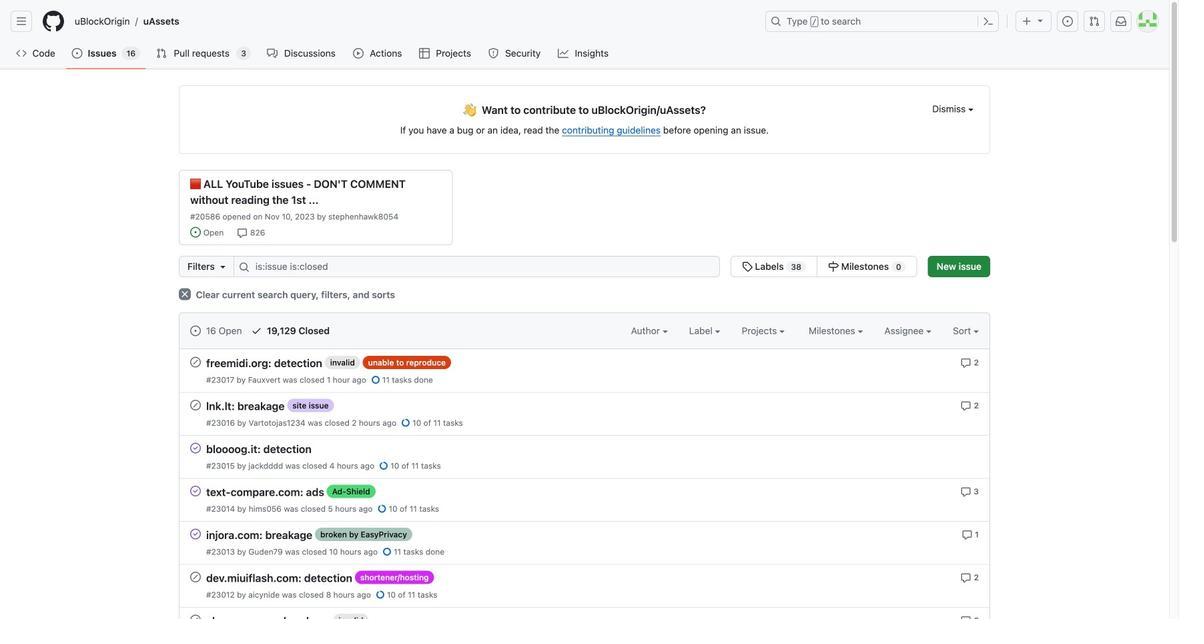 Task type: vqa. For each thing, say whether or not it's contained in the screenshot.
Closed issue element
yes



Task type: locate. For each thing, give the bounding box(es) containing it.
2 closed as not planned issue image from the top
[[190, 400, 201, 411]]

None search field
[[179, 256, 917, 278]]

closed as not planned issue element
[[190, 357, 201, 368], [190, 400, 201, 411], [190, 572, 201, 583], [190, 615, 201, 620]]

1 vertical spatial closed issue image
[[190, 487, 201, 497]]

1 vertical spatial closed as not planned issue image
[[190, 400, 201, 411]]

1 horizontal spatial issue opened image
[[190, 326, 201, 337]]

2 vertical spatial closed issue image
[[190, 530, 201, 540]]

0 horizontal spatial issue opened image
[[190, 227, 201, 238]]

git pull request image
[[156, 48, 167, 59]]

comment image
[[961, 358, 971, 369], [961, 487, 971, 498], [962, 530, 973, 541]]

x image
[[179, 289, 191, 301]]

0 vertical spatial issue opened image
[[1062, 16, 1073, 27]]

issue opened image down x image
[[190, 326, 201, 337]]

comment image for 3rd closed issue element
[[962, 530, 973, 541]]

git pull request image
[[1089, 16, 1100, 27]]

2 vertical spatial closed as not planned issue image
[[190, 616, 201, 620]]

0 vertical spatial closed issue image
[[190, 443, 201, 454]]

issue opened image right code image
[[72, 48, 82, 59]]

1 vertical spatial closed issue element
[[190, 486, 201, 497]]

issue opened image
[[1062, 16, 1073, 27], [190, 227, 201, 238]]

issue opened image left git pull request image
[[1062, 16, 1073, 27]]

0 vertical spatial closed issue element
[[190, 443, 201, 454]]

comment image
[[237, 228, 248, 239], [961, 401, 971, 412], [961, 573, 971, 584], [961, 617, 971, 620]]

list
[[69, 11, 757, 32]]

1 closed issue image from the top
[[190, 443, 201, 454]]

0 vertical spatial comment image
[[961, 358, 971, 369]]

2 vertical spatial comment image
[[962, 530, 973, 541]]

0 horizontal spatial issue opened image
[[72, 48, 82, 59]]

2 vertical spatial closed issue element
[[190, 529, 201, 540]]

closed issue element
[[190, 443, 201, 454], [190, 486, 201, 497], [190, 529, 201, 540]]

tag image
[[742, 262, 753, 272]]

1 vertical spatial comment image
[[961, 487, 971, 498]]

issue opened image
[[72, 48, 82, 59], [190, 326, 201, 337]]

0 vertical spatial closed as not planned issue image
[[190, 357, 201, 368]]

1 vertical spatial issue opened image
[[190, 227, 201, 238]]

homepage image
[[43, 11, 64, 32]]

plus image
[[1022, 16, 1032, 27]]

table image
[[419, 48, 430, 59]]

triangle down image
[[217, 262, 228, 272]]

graph image
[[558, 48, 569, 59]]

issue opened image up x image
[[190, 227, 201, 238]]

3 closed as not planned issue element from the top
[[190, 572, 201, 583]]

closed as not planned issue image
[[190, 357, 201, 368], [190, 400, 201, 411], [190, 616, 201, 620]]

play image
[[353, 48, 364, 59]]

1 horizontal spatial issue opened image
[[1062, 16, 1073, 27]]

closed issue image
[[190, 443, 201, 454], [190, 487, 201, 497], [190, 530, 201, 540]]

Search all issues text field
[[233, 256, 720, 278]]



Task type: describe. For each thing, give the bounding box(es) containing it.
3 closed issue element from the top
[[190, 529, 201, 540]]

0 vertical spatial issue opened image
[[72, 48, 82, 59]]

2 closed issue element from the top
[[190, 486, 201, 497]]

comment image for 2nd closed issue element from the top of the page
[[961, 487, 971, 498]]

code image
[[16, 48, 27, 59]]

closed as not planned issue image
[[190, 573, 201, 583]]

4 closed as not planned issue element from the top
[[190, 615, 201, 620]]

comment discussion image
[[267, 48, 278, 59]]

2 closed issue image from the top
[[190, 487, 201, 497]]

author image
[[663, 331, 668, 334]]

command palette image
[[983, 16, 994, 27]]

Issues search field
[[233, 256, 720, 278]]

triangle down image
[[1035, 15, 1046, 26]]

shield image
[[488, 48, 499, 59]]

1 vertical spatial issue opened image
[[190, 326, 201, 337]]

search image
[[239, 262, 249, 273]]

3 closed issue image from the top
[[190, 530, 201, 540]]

3 closed as not planned issue image from the top
[[190, 616, 201, 620]]

check image
[[251, 326, 262, 337]]

issue element
[[731, 256, 917, 278]]

1 closed as not planned issue image from the top
[[190, 357, 201, 368]]

1 closed as not planned issue element from the top
[[190, 357, 201, 368]]

milestone image
[[828, 262, 839, 272]]

notifications image
[[1116, 16, 1127, 27]]

1 closed issue element from the top
[[190, 443, 201, 454]]

label image
[[715, 331, 720, 334]]

assignees image
[[926, 331, 932, 334]]

2 closed as not planned issue element from the top
[[190, 400, 201, 411]]



